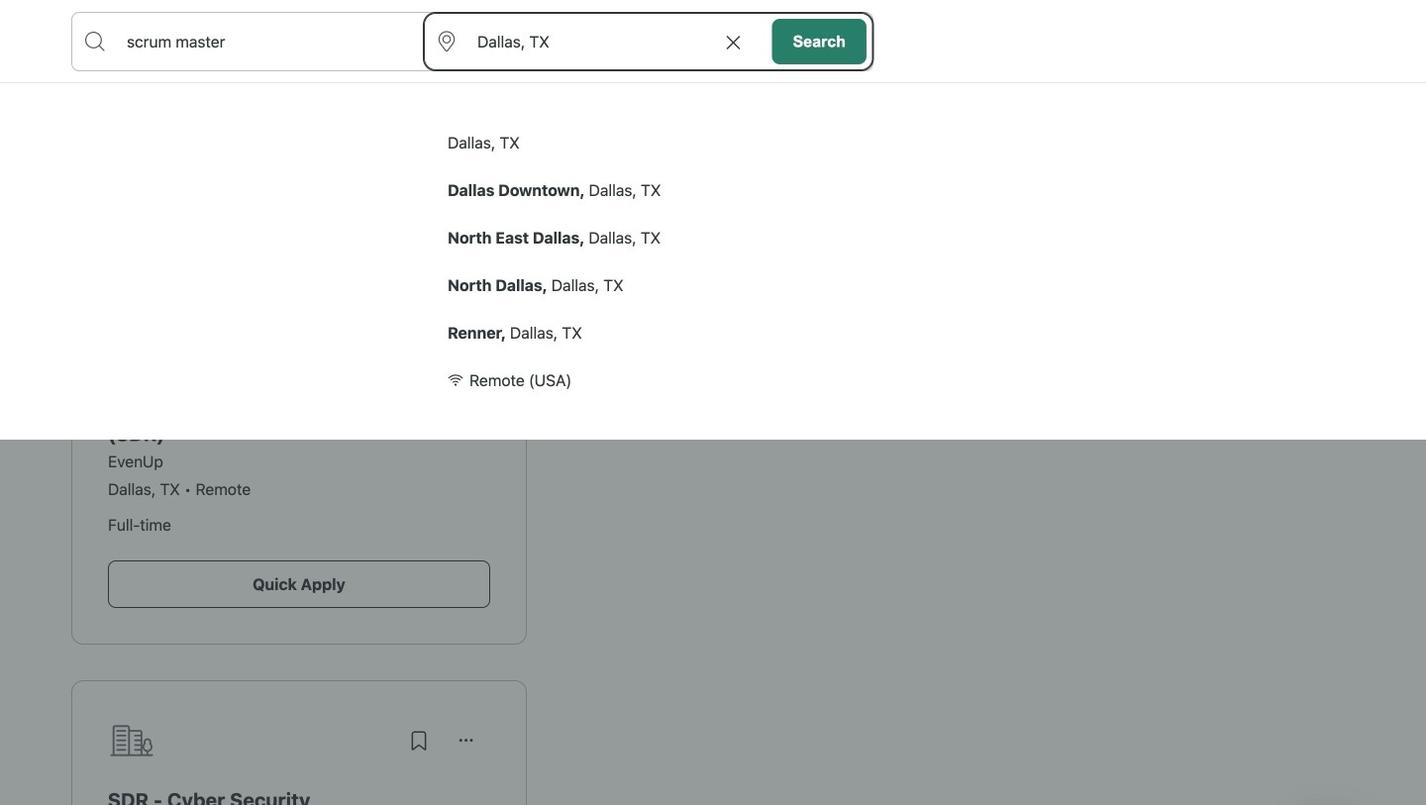 Task type: locate. For each thing, give the bounding box(es) containing it.
1 vertical spatial job card menu element
[[443, 737, 490, 756]]

Search job title or keyword search field
[[72, 13, 424, 70]]

list box
[[436, 83, 810, 440]]

0 vertical spatial job card menu element
[[443, 347, 490, 366]]

job card menu element
[[443, 347, 490, 366], [443, 737, 490, 756]]



Task type: vqa. For each thing, say whether or not it's contained in the screenshot.
Search job title or keyword text box
no



Task type: describe. For each thing, give the bounding box(es) containing it.
save job for later image
[[407, 729, 431, 753]]

sales development representative (sdr) element
[[108, 398, 490, 446]]

Location search field
[[424, 13, 766, 70]]

2 job card menu element from the top
[[443, 737, 490, 756]]

1 job card menu element from the top
[[443, 347, 490, 366]]

sdr - cyber security element
[[108, 788, 490, 805]]



